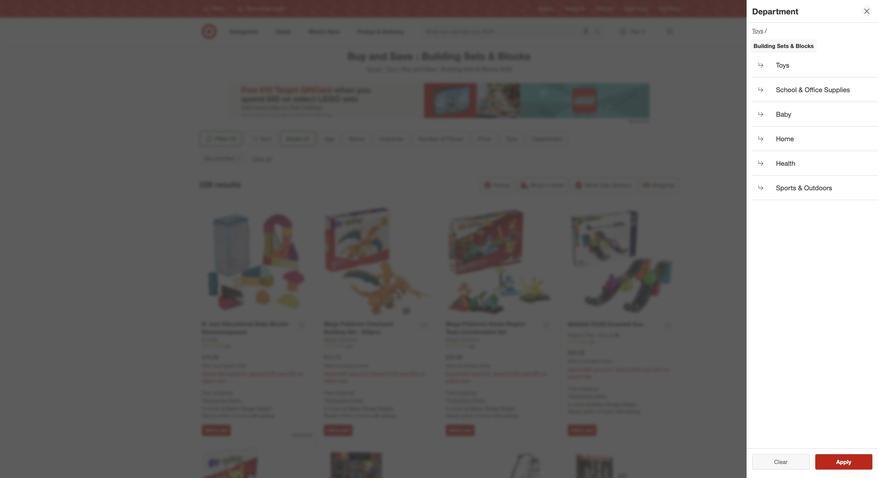 Task type: vqa. For each thing, say whether or not it's contained in the screenshot.
the &
yes



Task type: locate. For each thing, give the bounding box(es) containing it.
4 add from the left
[[571, 428, 579, 433]]

$10, down 248 link
[[361, 371, 370, 377]]

222pcs
[[362, 329, 381, 336]]

shipping for $10.79
[[335, 390, 354, 396]]

blocks up (226)
[[498, 50, 531, 62]]

department inside department dialog
[[753, 6, 799, 16]]

on for mega pokémon kanto region team construction set
[[542, 371, 547, 377]]

$19.99
[[202, 354, 219, 361]]

building inside mega pokémon charizard building set - 222pcs
[[324, 329, 346, 336]]

1 horizontal spatial sponsored
[[629, 119, 650, 124]]

3 add to cart button from the left
[[446, 425, 475, 436]]

0 vertical spatial b.
[[202, 321, 207, 328]]

& up toys button
[[791, 42, 795, 49]]

with for $20.99
[[494, 413, 503, 419]]

1 horizontal spatial baby
[[777, 110, 792, 118]]

mega
[[324, 321, 339, 328], [446, 321, 461, 328], [324, 337, 337, 343], [446, 337, 459, 343]]

3 add to cart from the left
[[449, 428, 472, 433]]

1 horizontal spatial clear
[[775, 459, 788, 466]]

magna-tiles only at ¬
[[568, 332, 620, 339]]

mega construx
[[324, 337, 358, 343], [446, 337, 480, 343]]

$50 inside $19.99 when purchased online spend $50 save $10, spend $100 save $25 on select toys
[[218, 371, 226, 377]]

buy inside button
[[205, 155, 213, 161]]

1 vertical spatial baby
[[255, 321, 269, 328]]

toys down $19.99
[[217, 378, 226, 384]]

mega construx up 199 at the bottom
[[446, 337, 480, 343]]

$10, down 199 link
[[483, 371, 492, 377]]

target circle link
[[625, 6, 648, 12]]

same day delivery button
[[572, 178, 637, 193]]

2 pokémon from the left
[[463, 321, 488, 328]]

purchased down $19.99
[[214, 363, 234, 369]]

$10, down 49 link at the bottom right of the page
[[605, 367, 614, 373]]

$10, for $10.79
[[361, 371, 370, 377]]

1 horizontal spatial :
[[438, 66, 440, 73]]

2 to from the left
[[336, 428, 341, 433]]

add for $69.99
[[571, 428, 579, 433]]

2 b. from the top
[[202, 337, 206, 343]]

fao schwarz magnetic tile set 40pc image
[[324, 448, 432, 479], [324, 448, 432, 479]]

$100 for b. toys educational baby blocks - elemenosqueeze
[[265, 371, 276, 377]]

magna-tiles downhill duo
[[568, 321, 644, 328]]

select for $10.79
[[324, 378, 337, 384]]

1 vertical spatial clear
[[775, 459, 788, 466]]

and inside button
[[215, 155, 223, 161]]

spend down 248 link
[[371, 371, 386, 377]]

clear for clear
[[775, 459, 788, 466]]

sets inside department dialog
[[778, 42, 789, 49]]

online inside $19.99 when purchased online spend $50 save $10, spend $100 save $25 on select toys
[[235, 363, 247, 369]]

shipping for $20.99
[[457, 390, 476, 396]]

0 horizontal spatial pokémon
[[341, 321, 366, 328]]

department dialog
[[747, 0, 879, 479]]

$100 for mega pokémon kanto region team construction set
[[509, 371, 520, 377]]

clear
[[252, 155, 265, 162], [775, 459, 788, 466]]

within for $69.99
[[584, 409, 597, 415]]

pickup for $69.99
[[626, 409, 641, 415]]

$25 inside $10.79 when purchased online spend $50 save $10, spend $100 save $25 on select toys
[[411, 371, 418, 377]]

2 cart from the left
[[342, 428, 350, 433]]

0 vertical spatial buy
[[348, 50, 366, 62]]

2 vertical spatial and
[[215, 155, 223, 161]]

$50 down $10.79
[[340, 371, 348, 377]]

in
[[546, 182, 550, 189]]

clear inside department dialog
[[775, 459, 788, 466]]

select
[[568, 374, 581, 380], [202, 378, 215, 384], [324, 378, 337, 384], [446, 378, 459, 384]]

1 horizontal spatial and
[[369, 50, 387, 62]]

b. left baby
[[202, 337, 206, 343]]

2 add from the left
[[327, 428, 335, 433]]

purchased inside $19.99 when purchased online spend $50 save $10, spend $100 save $25 on select toys
[[214, 363, 234, 369]]

1 add to cart button from the left
[[202, 425, 231, 436]]

on inside $69.99 when purchased online spend $50 save $10, spend $100 save $25 on select toys
[[664, 367, 670, 373]]

$25
[[655, 367, 663, 373], [289, 371, 296, 377], [411, 371, 418, 377], [533, 371, 541, 377]]

2 for $20.99
[[476, 413, 479, 419]]

$25 inside $20.99 when purchased online spend $50 save $10, spend $100 save $25 on select toys
[[533, 371, 541, 377]]

school & office supplies
[[777, 85, 851, 94]]

2 vertical spatial sets
[[464, 66, 475, 73]]

toys link right target link
[[386, 66, 398, 73]]

construx up 248
[[338, 337, 358, 343]]

- for blocks
[[290, 321, 292, 328]]

pokémon inside mega pokémon kanto region team construction set
[[463, 321, 488, 328]]

baby up home on the top of page
[[777, 110, 792, 118]]

1 horizontal spatial (1)
[[303, 135, 310, 142]]

(1) right filter
[[230, 135, 236, 142]]

2 add to cart from the left
[[327, 428, 350, 433]]

exclusions apply. button for $69.99
[[570, 393, 608, 400]]

select down $69.99
[[568, 374, 581, 380]]

1 (1) from the left
[[230, 135, 236, 142]]

0 horizontal spatial and
[[215, 155, 223, 161]]

0 horizontal spatial baby
[[255, 321, 269, 328]]

purchased down $10.79
[[336, 363, 356, 369]]

$50 down $20.99
[[462, 371, 470, 377]]

1 construx from the left
[[338, 337, 358, 343]]

results
[[215, 179, 241, 189]]

online inside $20.99 when purchased online spend $50 save $10, spend $100 save $25 on select toys
[[480, 363, 491, 369]]

ready for $69.99
[[568, 409, 582, 415]]

(1) inside filter (1) button
[[230, 135, 236, 142]]

online for $10.79
[[357, 363, 369, 369]]

0 horizontal spatial sponsored
[[292, 432, 313, 438]]

$100
[[631, 367, 642, 373], [265, 371, 276, 377], [387, 371, 398, 377], [509, 371, 520, 377]]

0 vertical spatial save
[[390, 50, 413, 62]]

1 vertical spatial department
[[533, 135, 563, 142]]

mega pokémon charizard building set - 222pcs image
[[324, 208, 432, 316], [324, 208, 432, 316]]

exclusions apply. button
[[570, 393, 608, 400], [204, 397, 242, 404], [326, 397, 364, 404], [448, 397, 486, 404]]

mega construx up 248
[[324, 337, 358, 343]]

$10, inside $10.79 when purchased online spend $50 save $10, spend $100 save $25 on select toys
[[361, 371, 370, 377]]

2
[[598, 409, 601, 415], [232, 413, 234, 419], [354, 413, 357, 419], [476, 413, 479, 419]]

elemenosqueeze
[[202, 329, 248, 336]]

purchased inside $20.99 when purchased online spend $50 save $10, spend $100 save $25 on select toys
[[458, 363, 478, 369]]

select inside $20.99 when purchased online spend $50 save $10, spend $100 save $25 on select toys
[[446, 378, 459, 384]]

2 vertical spatial buy
[[205, 155, 213, 161]]

2 horizontal spatial save
[[425, 66, 437, 73]]

2 add to cart button from the left
[[324, 425, 353, 436]]

0 vertical spatial department
[[753, 6, 799, 16]]

online down 199 link
[[480, 363, 491, 369]]

0 horizontal spatial construx
[[338, 337, 358, 343]]

with
[[616, 409, 625, 415], [250, 413, 259, 419], [372, 413, 381, 419], [494, 413, 503, 419]]

cart for $10.79
[[342, 428, 350, 433]]

0 vertical spatial toys link
[[753, 27, 764, 34]]

2 construx from the left
[[460, 337, 480, 343]]

blocks up toys button
[[796, 42, 814, 49]]

spend down 249 link
[[249, 371, 264, 377]]

$100 for mega pokémon charizard building set - 222pcs
[[387, 371, 398, 377]]

online down 249 link
[[235, 363, 247, 369]]

add to cart for $20.99
[[449, 428, 472, 433]]

1 vertical spatial sets
[[464, 50, 486, 62]]

fao schwarz medieval princesses wooden castle building blocks set - 75pc image
[[568, 448, 677, 479], [568, 448, 677, 479]]

2 horizontal spatial /
[[765, 27, 767, 34]]

1 vertical spatial b.
[[202, 337, 206, 343]]

1 horizontal spatial construx
[[460, 337, 480, 343]]

4 cart from the left
[[586, 428, 594, 433]]

toys link up building sets & blocks
[[753, 27, 764, 34]]

purchased for $10.79
[[336, 363, 356, 369]]

day
[[601, 182, 610, 189]]

online inside $69.99 when purchased online spend $50 save $10, spend $100 save $25 on select toys
[[602, 359, 613, 364]]

4 add to cart from the left
[[571, 428, 594, 433]]

$69.99 when purchased online spend $50 save $10, spend $100 save $25 on select toys
[[568, 349, 670, 380]]

$10, inside $69.99 when purchased online spend $50 save $10, spend $100 save $25 on select toys
[[605, 367, 614, 373]]

$50 inside $10.79 when purchased online spend $50 save $10, spend $100 save $25 on select toys
[[340, 371, 348, 377]]

stock for $20.99
[[452, 406, 464, 412]]

$10, for $20.99
[[483, 371, 492, 377]]

1 horizontal spatial pokémon
[[463, 321, 488, 328]]

free
[[568, 386, 578, 392], [202, 390, 212, 396], [324, 390, 334, 396], [446, 390, 456, 396]]

online down 248 link
[[357, 363, 369, 369]]

1 horizontal spatial toys
[[753, 27, 764, 34]]

siegen
[[623, 402, 638, 407], [257, 406, 272, 412], [379, 406, 394, 412], [501, 406, 516, 412]]

$100 inside $69.99 when purchased online spend $50 save $10, spend $100 save $25 on select toys
[[631, 367, 642, 373]]

at for mega pokémon charizard building set - 222pcs
[[343, 406, 347, 412]]

in
[[568, 402, 572, 407], [202, 406, 206, 412], [324, 406, 328, 412], [446, 406, 450, 412]]

$50 down $19.99
[[218, 371, 226, 377]]

0 horizontal spatial mega construx
[[324, 337, 358, 343]]

school
[[777, 85, 797, 94]]

online for $19.99
[[235, 363, 247, 369]]

1 vertical spatial save
[[425, 66, 437, 73]]

toys down $69.99
[[583, 374, 592, 380]]

to
[[214, 428, 218, 433], [336, 428, 341, 433], [459, 428, 463, 433], [581, 428, 585, 433]]

type
[[506, 135, 518, 142]]

baby
[[777, 110, 792, 118], [255, 321, 269, 328]]

0 vertical spatial clear
[[252, 155, 265, 162]]

1 vertical spatial and
[[414, 66, 423, 73]]

toys inside b. toys educational baby blocks - elemenosqueeze
[[209, 321, 220, 328]]

2 horizontal spatial and
[[414, 66, 423, 73]]

toys link
[[753, 27, 764, 34], [386, 66, 398, 73]]

0 horizontal spatial (1)
[[230, 135, 236, 142]]

when for $69.99
[[568, 359, 579, 364]]

3 add from the left
[[449, 428, 457, 433]]

magna-tiles downhill duo image
[[568, 208, 677, 317], [568, 208, 677, 317]]

$10, inside $20.99 when purchased online spend $50 save $10, spend $100 save $25 on select toys
[[483, 371, 492, 377]]

select for $69.99
[[568, 374, 581, 380]]

pokémon
[[341, 321, 366, 328], [463, 321, 488, 328]]

0 vertical spatial :
[[416, 50, 419, 62]]

registry
[[539, 6, 554, 11]]

199 link
[[446, 343, 554, 349]]

mega construx link for team
[[446, 336, 480, 343]]

3 to from the left
[[459, 428, 463, 433]]

mega construx link
[[324, 336, 358, 343], [446, 336, 480, 343]]

pickup
[[494, 182, 511, 189]]

(226)
[[500, 66, 512, 73]]

select inside $19.99 when purchased online spend $50 save $10, spend $100 save $25 on select toys
[[202, 378, 215, 384]]

blocks up 249 link
[[270, 321, 288, 328]]

ad
[[580, 6, 585, 11]]

$100 down 249 link
[[265, 371, 276, 377]]

1 b. from the top
[[202, 321, 207, 328]]

pokémon for construction
[[463, 321, 488, 328]]

$50
[[584, 367, 592, 373], [218, 371, 226, 377], [340, 371, 348, 377], [462, 371, 470, 377]]

shipping for $69.99
[[579, 386, 598, 392]]

1 mega construx link from the left
[[324, 336, 358, 343]]

$25 inside $69.99 when purchased online spend $50 save $10, spend $100 save $25 on select toys
[[655, 367, 663, 373]]

find stores link
[[659, 6, 681, 12]]

2 horizontal spatial toys
[[777, 61, 790, 69]]

$50 for $10.79
[[340, 371, 348, 377]]

save for buy and save
[[224, 155, 235, 161]]

purchased
[[580, 359, 600, 364], [214, 363, 234, 369], [336, 363, 356, 369], [458, 363, 478, 369]]

and
[[369, 50, 387, 62], [414, 66, 423, 73], [215, 155, 223, 161]]

2 set from the left
[[498, 329, 507, 336]]

hours for $10.79
[[358, 413, 370, 419]]

construx for set
[[338, 337, 358, 343]]

on inside $20.99 when purchased online spend $50 save $10, spend $100 save $25 on select toys
[[542, 371, 547, 377]]

rouge for $69.99
[[607, 402, 621, 407]]

home button
[[753, 127, 879, 151]]

price
[[479, 135, 491, 142]]

1 vertical spatial target
[[366, 66, 382, 73]]

save
[[593, 367, 604, 373], [643, 367, 653, 373], [227, 371, 237, 377], [277, 371, 287, 377], [349, 371, 359, 377], [399, 371, 409, 377], [471, 371, 481, 377], [521, 371, 531, 377]]

baton for $20.99
[[471, 406, 484, 412]]

apply.
[[595, 393, 608, 399], [229, 398, 242, 404], [351, 398, 364, 404], [473, 398, 486, 404]]

toys right target link
[[386, 66, 398, 73]]

set down kanto
[[498, 329, 507, 336]]

2 mega construx link from the left
[[446, 336, 480, 343]]

2 mega construx from the left
[[446, 337, 480, 343]]

hours
[[602, 409, 614, 415], [236, 413, 248, 419], [358, 413, 370, 419], [480, 413, 492, 419]]

toys inside $10.79 when purchased online spend $50 save $10, spend $100 save $25 on select toys
[[339, 378, 348, 384]]

target inside buy and save : building sets & blocks target / toys / buy and save : building sets & blocks (226)
[[366, 66, 382, 73]]

1 horizontal spatial mega construx link
[[446, 336, 480, 343]]

- inside b. toys educational baby blocks - elemenosqueeze
[[290, 321, 292, 328]]

educational
[[222, 321, 253, 328]]

& left office
[[799, 85, 804, 94]]

spend down $10.79
[[324, 371, 339, 377]]

$25 for mega pokémon kanto region team construction set
[[533, 371, 541, 377]]

b. for b. toys educational baby blocks - elemenosqueeze
[[202, 321, 207, 328]]

add to cart button
[[202, 425, 231, 436], [324, 425, 353, 436], [446, 425, 475, 436], [568, 425, 597, 436]]

0 horizontal spatial mega construx link
[[324, 336, 358, 343]]

clear all
[[252, 155, 272, 162]]

construx up 199 at the bottom
[[460, 337, 480, 343]]

$10, for $69.99
[[605, 367, 614, 373]]

1 horizontal spatial mega construx
[[446, 337, 480, 343]]

rouge for $20.99
[[485, 406, 499, 412]]

toys for toys
[[777, 61, 790, 69]]

b. inside b. toys educational baby blocks - elemenosqueeze
[[202, 321, 207, 328]]

toys down building sets & blocks
[[777, 61, 790, 69]]

when inside $20.99 when purchased online spend $50 save $10, spend $100 save $25 on select toys
[[446, 363, 457, 369]]

spend down 49 link at the bottom right of the page
[[615, 367, 630, 373]]

$10, inside $19.99 when purchased online spend $50 save $10, spend $100 save $25 on select toys
[[239, 371, 248, 377]]

$100 inside $10.79 when purchased online spend $50 save $10, spend $100 save $25 on select toys
[[387, 371, 398, 377]]

stock for $69.99
[[574, 402, 586, 407]]

pickup for $10.79
[[382, 413, 397, 419]]

(1) for filter (1)
[[230, 135, 236, 142]]

pokémon inside mega pokémon charizard building set - 222pcs
[[341, 321, 366, 328]]

toys inside $20.99 when purchased online spend $50 save $10, spend $100 save $25 on select toys
[[461, 378, 470, 384]]

department inside department button
[[533, 135, 563, 142]]

building
[[754, 42, 776, 49], [422, 50, 461, 62], [442, 66, 462, 73], [324, 329, 346, 336]]

$10, down 249 link
[[239, 371, 248, 377]]

3 cart from the left
[[464, 428, 472, 433]]

pokémon up 222pcs
[[341, 321, 366, 328]]

1 mega construx from the left
[[324, 337, 358, 343]]

b. inside "b. baby" link
[[202, 337, 206, 343]]

toys for toys /
[[753, 27, 764, 34]]

0 vertical spatial baby
[[777, 110, 792, 118]]

purchased down $69.99
[[580, 359, 600, 364]]

mega inside mega pokémon charizard building set - 222pcs
[[324, 321, 339, 328]]

0 vertical spatial sponsored
[[629, 119, 650, 124]]

0 horizontal spatial save
[[224, 155, 235, 161]]

1 to from the left
[[214, 428, 218, 433]]

1 add from the left
[[205, 428, 213, 433]]

0 horizontal spatial -
[[290, 321, 292, 328]]

1 vertical spatial -
[[358, 329, 360, 336]]

at inside magna-tiles only at ¬
[[610, 332, 614, 338]]

free shipping * * exclusions apply. in stock at  baton rouge siegen ready within 2 hours with pickup
[[568, 386, 641, 415], [202, 390, 275, 419], [324, 390, 397, 419], [446, 390, 519, 419]]

on inside $10.79 when purchased online spend $50 save $10, spend $100 save $25 on select toys
[[420, 371, 425, 377]]

when inside $69.99 when purchased online spend $50 save $10, spend $100 save $25 on select toys
[[568, 359, 579, 364]]

mega for mega construx link associated with set
[[324, 337, 337, 343]]

$50 inside $20.99 when purchased online spend $50 save $10, spend $100 save $25 on select toys
[[462, 371, 470, 377]]

when for $19.99
[[202, 363, 213, 369]]

when down $20.99
[[446, 363, 457, 369]]

0 vertical spatial -
[[290, 321, 292, 328]]

add to cart button for $10.79
[[324, 425, 353, 436]]

mega pokémon kanto region team construction set image
[[446, 208, 554, 316], [446, 208, 554, 316]]

target link
[[366, 66, 382, 73]]

$69.99
[[568, 349, 585, 356]]

& inside sports & outdoors button
[[799, 184, 803, 192]]

$50 inside $69.99 when purchased online spend $50 save $10, spend $100 save $25 on select toys
[[584, 367, 592, 373]]

0 horizontal spatial buy
[[205, 155, 213, 161]]

0 horizontal spatial target
[[366, 66, 382, 73]]

purchased inside $69.99 when purchased online spend $50 save $10, spend $100 save $25 on select toys
[[580, 359, 600, 364]]

$100 inside $20.99 when purchased online spend $50 save $10, spend $100 save $25 on select toys
[[509, 371, 520, 377]]

character button
[[373, 131, 410, 147]]

purchased down $20.99
[[458, 363, 478, 369]]

1 horizontal spatial save
[[390, 50, 413, 62]]

b. toys educational baby blocks - elemenosqueeze image
[[202, 208, 310, 316], [202, 208, 310, 316]]

team
[[446, 329, 460, 336]]

1 cart from the left
[[220, 428, 228, 433]]

when inside $10.79 when purchased online spend $50 save $10, spend $100 save $25 on select toys
[[324, 363, 335, 369]]

cart
[[220, 428, 228, 433], [342, 428, 350, 433], [464, 428, 472, 433], [586, 428, 594, 433]]

$25 for mega pokémon charizard building set - 222pcs
[[411, 371, 418, 377]]

online
[[602, 359, 613, 364], [235, 363, 247, 369], [357, 363, 369, 369], [480, 363, 491, 369]]

0 vertical spatial sets
[[778, 42, 789, 49]]

when down $19.99
[[202, 363, 213, 369]]

toys inside button
[[777, 61, 790, 69]]

1 vertical spatial :
[[438, 66, 440, 73]]

/
[[765, 27, 767, 34], [383, 66, 385, 73], [399, 66, 401, 73]]

with for $69.99
[[616, 409, 625, 415]]

1 horizontal spatial set
[[498, 329, 507, 336]]

49 link
[[568, 339, 677, 345]]

siegen for $10.79
[[379, 406, 394, 412]]

0 horizontal spatial department
[[533, 135, 563, 142]]

$19.99 when purchased online spend $50 save $10, spend $100 save $25 on select toys
[[202, 354, 303, 384]]

& right sports
[[799, 184, 803, 192]]

baby up 249 link
[[255, 321, 269, 328]]

1 pokémon from the left
[[341, 321, 366, 328]]

toys up building sets & blocks
[[753, 27, 764, 34]]

purchased for $19.99
[[214, 363, 234, 369]]

buy for buy and save
[[205, 155, 213, 161]]

target
[[625, 6, 636, 11], [366, 66, 382, 73]]

$50 down $69.99
[[584, 367, 592, 373]]

set inside mega pokémon charizard building set - 222pcs
[[347, 329, 356, 336]]

4 to from the left
[[581, 428, 585, 433]]

on for mega pokémon charizard building set - 222pcs
[[420, 371, 425, 377]]

2 horizontal spatial buy
[[402, 66, 412, 73]]

blocks
[[796, 42, 814, 49], [498, 50, 531, 62], [481, 66, 498, 73], [270, 321, 288, 328]]

mega inside mega pokémon kanto region team construction set
[[446, 321, 461, 328]]

1 set from the left
[[347, 329, 356, 336]]

4 add to cart button from the left
[[568, 425, 597, 436]]

b. up b. baby
[[202, 321, 207, 328]]

/ inside department dialog
[[765, 27, 767, 34]]

0 horizontal spatial clear
[[252, 155, 265, 162]]

when down $69.99
[[568, 359, 579, 364]]

& down what can we help you find? suggestions appear below search box
[[488, 50, 495, 62]]

$100 down 49 link at the bottom right of the page
[[631, 367, 642, 373]]

set up 248
[[347, 329, 356, 336]]

exclusions apply. button for $10.79
[[326, 397, 364, 404]]

$100 down 199 link
[[509, 371, 520, 377]]

online down 49 link at the bottom right of the page
[[602, 359, 613, 364]]

toys for set
[[339, 378, 348, 384]]

mega construx link up 248
[[324, 336, 358, 343]]

toys inside $19.99 when purchased online spend $50 save $10, spend $100 save $25 on select toys
[[217, 378, 226, 384]]

when down $10.79
[[324, 363, 335, 369]]

shipping button
[[640, 178, 679, 193]]

set inside mega pokémon kanto region team construction set
[[498, 329, 507, 336]]

(1) right deals
[[303, 135, 310, 142]]

toys down $20.99
[[461, 378, 470, 384]]

free for $10.79
[[324, 390, 334, 396]]

1 add to cart from the left
[[205, 428, 228, 433]]

1 vertical spatial sponsored
[[292, 432, 313, 438]]

online for $20.99
[[480, 363, 491, 369]]

$100 inside $19.99 when purchased online spend $50 save $10, spend $100 save $25 on select toys
[[265, 371, 276, 377]]

toys down $10.79
[[339, 378, 348, 384]]

1 horizontal spatial buy
[[348, 50, 366, 62]]

outdoors
[[805, 184, 833, 192]]

0 vertical spatial target
[[625, 6, 636, 11]]

when inside $19.99 when purchased online spend $50 save $10, spend $100 save $25 on select toys
[[202, 363, 213, 369]]

$100 down 248 link
[[387, 371, 398, 377]]

exclusions apply. button for $20.99
[[448, 397, 486, 404]]

baton
[[593, 402, 606, 407], [226, 406, 239, 412], [348, 406, 362, 412], [471, 406, 484, 412]]

mega pokémon build & show pikachu building set - 211pcs image
[[202, 448, 310, 479], [202, 448, 310, 479]]

rouge
[[607, 402, 621, 407], [241, 406, 255, 412], [363, 406, 377, 412], [485, 406, 499, 412]]

1 horizontal spatial department
[[753, 6, 799, 16]]

- inside mega pokémon charizard building set - 222pcs
[[358, 329, 360, 336]]

2 (1) from the left
[[303, 135, 310, 142]]

0 vertical spatial and
[[369, 50, 387, 62]]

add to cart for $19.99
[[205, 428, 228, 433]]

pokémon up construction
[[463, 321, 488, 328]]

$25 for magna-tiles downhill duo
[[655, 367, 663, 373]]

1 vertical spatial buy
[[402, 66, 412, 73]]

1 horizontal spatial -
[[358, 329, 360, 336]]

save inside button
[[224, 155, 235, 161]]

2 vertical spatial save
[[224, 155, 235, 161]]

redcard
[[597, 6, 613, 11]]

select for $19.99
[[202, 378, 215, 384]]

add to cart button for $69.99
[[568, 425, 597, 436]]

select inside $69.99 when purchased online spend $50 save $10, spend $100 save $25 on select toys
[[568, 374, 581, 380]]

$25 inside $19.99 when purchased online spend $50 save $10, spend $100 save $25 on select toys
[[289, 371, 296, 377]]

select down $19.99
[[202, 378, 215, 384]]

deals (1)
[[287, 135, 310, 142]]

baby button
[[753, 102, 879, 127]]

save
[[390, 50, 413, 62], [425, 66, 437, 73], [224, 155, 235, 161]]

toys for team
[[461, 378, 470, 384]]

mega construx link up 199 at the bottom
[[446, 336, 480, 343]]

0 horizontal spatial set
[[347, 329, 356, 336]]

select inside $10.79 when purchased online spend $50 save $10, spend $100 save $25 on select toys
[[324, 378, 337, 384]]

1 vertical spatial toys link
[[386, 66, 398, 73]]

0 horizontal spatial toys
[[386, 66, 398, 73]]

toys up elemenosqueeze
[[209, 321, 220, 328]]

online inside $10.79 when purchased online spend $50 save $10, spend $100 save $25 on select toys
[[357, 363, 369, 369]]

on inside $19.99 when purchased online spend $50 save $10, spend $100 save $25 on select toys
[[298, 371, 303, 377]]

target circle
[[625, 6, 648, 11]]

purchased inside $10.79 when purchased online spend $50 save $10, spend $100 save $25 on select toys
[[336, 363, 356, 369]]

fao schwarz roller coaster building set 736pc image
[[446, 448, 554, 479], [446, 448, 554, 479]]

construction
[[462, 329, 497, 336]]

1 horizontal spatial toys link
[[753, 27, 764, 34]]

sponsored
[[629, 119, 650, 124], [292, 432, 313, 438]]

select down $20.99
[[446, 378, 459, 384]]

select down $10.79
[[324, 378, 337, 384]]

shop in store button
[[518, 178, 569, 193]]

at
[[610, 332, 614, 338], [587, 402, 591, 407], [221, 406, 225, 412], [343, 406, 347, 412], [465, 406, 469, 412]]

pickup
[[626, 409, 641, 415], [260, 413, 275, 419], [382, 413, 397, 419], [504, 413, 519, 419]]

0 horizontal spatial :
[[416, 50, 419, 62]]



Task type: describe. For each thing, give the bounding box(es) containing it.
shop
[[531, 182, 544, 189]]

sports
[[777, 184, 797, 192]]

region
[[507, 321, 526, 328]]

free shipping * * exclusions apply. in stock at  baton rouge siegen ready within 2 hours with pickup for $69.99
[[568, 386, 641, 415]]

baby inside baby button
[[777, 110, 792, 118]]

b. for b. baby
[[202, 337, 206, 343]]

tiles
[[585, 332, 595, 338]]

deals
[[287, 135, 302, 142]]

at for magna-tiles downhill duo
[[587, 402, 591, 407]]

buy and save
[[205, 155, 235, 161]]

siegen for $20.99
[[501, 406, 516, 412]]

0 horizontal spatial toys link
[[386, 66, 398, 73]]

mega construx link for set
[[324, 336, 358, 343]]

1 horizontal spatial /
[[399, 66, 401, 73]]

online for $69.99
[[602, 359, 613, 364]]

add to cart button for $20.99
[[446, 425, 475, 436]]

add for $20.99
[[449, 428, 457, 433]]

$20.99
[[446, 354, 463, 361]]

when for $10.79
[[324, 363, 335, 369]]

purchased for $69.99
[[580, 359, 600, 364]]

ready for $10.79
[[324, 413, 338, 419]]

free shipping * * exclusions apply. in stock at  baton rouge siegen ready within 2 hours with pickup for $20.99
[[446, 390, 519, 419]]

select for $20.99
[[446, 378, 459, 384]]

construx for team
[[460, 337, 480, 343]]

¬
[[615, 332, 620, 339]]

same
[[585, 182, 599, 189]]

pickup for $20.99
[[504, 413, 519, 419]]

same day delivery
[[585, 182, 632, 189]]

age
[[325, 135, 335, 142]]

hours for $69.99
[[602, 409, 614, 415]]

ready for $20.99
[[446, 413, 460, 419]]

filter
[[215, 135, 228, 142]]

buy for buy and save : building sets & blocks target / toys / buy and save : building sets & blocks (226)
[[348, 50, 366, 62]]

b. baby link
[[202, 336, 219, 343]]

pieces
[[447, 135, 464, 142]]

duo
[[633, 321, 644, 328]]

redcard link
[[597, 6, 613, 12]]

add for $10.79
[[327, 428, 335, 433]]

registry link
[[539, 6, 554, 12]]

spend down $69.99
[[568, 367, 583, 373]]

apply button
[[816, 455, 873, 470]]

store
[[552, 182, 564, 189]]

buy and save : building sets & blocks target / toys / buy and save : building sets & blocks (226)
[[348, 50, 531, 73]]

mega for mega construx link associated with team
[[446, 337, 459, 343]]

toys inside $69.99 when purchased online spend $50 save $10, spend $100 save $25 on select toys
[[583, 374, 592, 380]]

building inside department dialog
[[754, 42, 776, 49]]

within for $20.99
[[462, 413, 475, 419]]

toys link inside department dialog
[[753, 27, 764, 34]]

apply. for $69.99
[[595, 393, 608, 399]]

$50 for $19.99
[[218, 371, 226, 377]]

clear for clear all
[[252, 155, 265, 162]]

shipping
[[653, 182, 675, 189]]

price button
[[473, 131, 497, 147]]

What can we help you find? suggestions appear below search field
[[422, 24, 596, 39]]

in for $20.99
[[446, 406, 450, 412]]

$20.99 when purchased online spend $50 save $10, spend $100 save $25 on select toys
[[446, 354, 547, 384]]

health
[[777, 159, 796, 167]]

office
[[805, 85, 823, 94]]

$50 for $69.99
[[584, 367, 592, 373]]

and for buy and save : building sets & blocks target / toys / buy and save : building sets & blocks (226)
[[369, 50, 387, 62]]

toys button
[[753, 53, 879, 77]]

& left (226)
[[476, 66, 480, 73]]

only
[[598, 332, 608, 338]]

siegen for $69.99
[[623, 402, 638, 407]]

advertisement region
[[229, 83, 650, 118]]

spend down 199 link
[[493, 371, 508, 377]]

weekly ad link
[[566, 6, 585, 12]]

blocks inside b. toys educational baby blocks - elemenosqueeze
[[270, 321, 288, 328]]

baby inside b. toys educational baby blocks - elemenosqueeze
[[255, 321, 269, 328]]

search button
[[591, 24, 608, 41]]

mega for mega pokémon kanto region team construction set "link"
[[446, 321, 461, 328]]

exclusions for $20.99
[[448, 398, 471, 404]]

mega pokémon charizard building set - 222pcs
[[324, 321, 393, 336]]

filter (1) button
[[199, 131, 242, 147]]

when for $20.99
[[446, 363, 457, 369]]

mega pokémon kanto region team construction set link
[[446, 320, 538, 336]]

brand button
[[343, 131, 370, 147]]

home
[[777, 135, 795, 143]]

sort button
[[245, 131, 277, 147]]

apply. for $20.99
[[473, 398, 486, 404]]

apply
[[837, 459, 852, 466]]

delivery
[[612, 182, 632, 189]]

exclusions for $10.79
[[326, 398, 349, 404]]

249 link
[[202, 343, 310, 349]]

weekly
[[566, 6, 579, 11]]

circle
[[637, 6, 648, 11]]

pickup button
[[481, 178, 515, 193]]

add to cart for $10.79
[[327, 428, 350, 433]]

free for $20.99
[[446, 390, 456, 396]]

charizard
[[367, 321, 393, 328]]

blocks left (226)
[[481, 66, 498, 73]]

248
[[346, 344, 353, 349]]

sports & outdoors button
[[753, 176, 879, 200]]

mega construx for set
[[324, 337, 358, 343]]

226
[[199, 179, 213, 189]]

building sets & blocks
[[754, 42, 814, 49]]

mega for mega pokémon charizard building set - 222pcs link
[[324, 321, 339, 328]]

0 horizontal spatial /
[[383, 66, 385, 73]]

$25 for b. toys educational baby blocks - elemenosqueeze
[[289, 371, 296, 377]]

b. toys educational baby blocks - elemenosqueeze link
[[202, 320, 294, 336]]

mega pokémon kanto region team construction set
[[446, 321, 526, 336]]

age button
[[319, 131, 341, 147]]

baton for $69.99
[[593, 402, 606, 407]]

brand
[[349, 135, 365, 142]]

on for b. toys educational baby blocks - elemenosqueeze
[[298, 371, 303, 377]]

spend down $20.99
[[446, 371, 461, 377]]

cart for $19.99
[[220, 428, 228, 433]]

cart for $69.99
[[586, 428, 594, 433]]

find stores
[[659, 6, 681, 11]]

to for $20.99
[[459, 428, 463, 433]]

hours for $20.99
[[480, 413, 492, 419]]

249
[[224, 344, 231, 349]]

toys /
[[753, 27, 767, 34]]

(1) for deals (1)
[[303, 135, 310, 142]]

baby
[[208, 337, 219, 343]]

mega construx for team
[[446, 337, 480, 343]]

add to cart button for $19.99
[[202, 425, 231, 436]]

b. toys educational baby blocks - elemenosqueeze
[[202, 321, 292, 336]]

& inside school & office supplies button
[[799, 85, 804, 94]]

2 for $10.79
[[354, 413, 357, 419]]

$10, for $19.99
[[239, 371, 248, 377]]

spend down $19.99
[[202, 371, 217, 377]]

number of pieces button
[[413, 131, 470, 147]]

buy and save button
[[199, 151, 247, 166]]

health button
[[753, 151, 879, 176]]

sports & outdoors
[[777, 184, 833, 192]]

filter (1)
[[215, 135, 236, 142]]

magna-tiles downhill duo link
[[568, 321, 644, 329]]

b. baby
[[202, 337, 219, 343]]

downhill
[[608, 321, 631, 328]]

add for $19.99
[[205, 428, 213, 433]]

of
[[441, 135, 445, 142]]

toys inside buy and save : building sets & blocks target / toys / buy and save : building sets & blocks (226)
[[386, 66, 398, 73]]

stock for $10.79
[[330, 406, 342, 412]]

apply. for $10.79
[[351, 398, 364, 404]]

weekly ad
[[566, 6, 585, 11]]

number of pieces
[[419, 135, 464, 142]]

magna-
[[568, 321, 591, 328]]

number
[[419, 135, 439, 142]]

with for $10.79
[[372, 413, 381, 419]]

all
[[266, 155, 272, 162]]

add to cart for $69.99
[[571, 428, 594, 433]]

to for $19.99
[[214, 428, 218, 433]]

blocks inside department dialog
[[796, 42, 814, 49]]

on for magna-tiles downhill duo
[[664, 367, 670, 373]]

$100 for magna-tiles downhill duo
[[631, 367, 642, 373]]

search
[[591, 29, 608, 36]]

supplies
[[825, 85, 851, 94]]

in for $10.79
[[324, 406, 328, 412]]

within for $10.79
[[340, 413, 352, 419]]

$10.79 when purchased online spend $50 save $10, spend $100 save $25 on select toys
[[324, 354, 425, 384]]

magna-tiles link
[[568, 332, 597, 339]]

cart for $20.99
[[464, 428, 472, 433]]

2 for $69.99
[[598, 409, 601, 415]]

pokémon for -
[[341, 321, 366, 328]]

248 link
[[324, 343, 432, 349]]

$50 for $20.99
[[462, 371, 470, 377]]

clear all button
[[252, 155, 272, 163]]

and for buy and save
[[215, 155, 223, 161]]

at for mega pokémon kanto region team construction set
[[465, 406, 469, 412]]

- for set
[[358, 329, 360, 336]]

1 horizontal spatial target
[[625, 6, 636, 11]]

type button
[[500, 131, 524, 147]]

magna-
[[568, 332, 585, 338]]

in for $69.99
[[568, 402, 572, 407]]

clear button
[[753, 455, 810, 470]]



